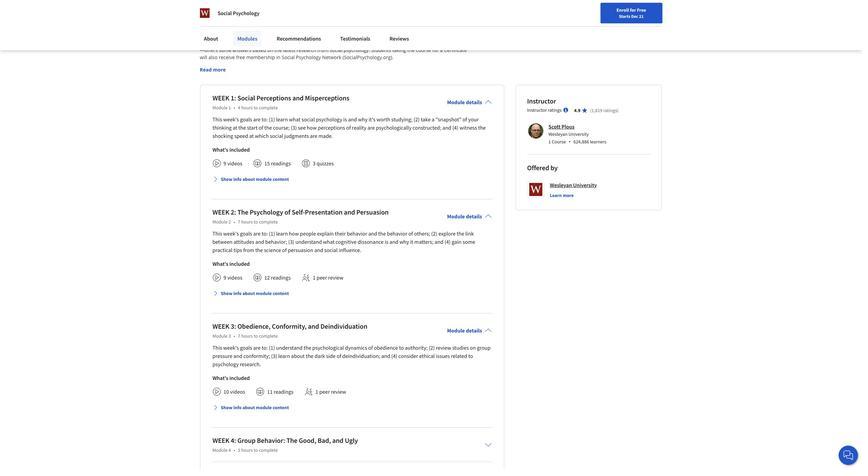 Task type: locate. For each thing, give the bounding box(es) containing it.
week 4: group behavior: the good, bad, and ugly module 4 • 5 hours to complete
[[213, 436, 358, 454]]

1 what's included from the top
[[213, 146, 250, 153]]

0 vertical spatial to:
[[262, 116, 268, 123]]

self-
[[292, 208, 305, 216]]

offered
[[527, 163, 549, 172]]

1 vertical spatial module details
[[447, 213, 482, 220]]

module
[[447, 99, 465, 106], [213, 105, 228, 111], [447, 213, 465, 220], [213, 219, 228, 225], [447, 327, 465, 334], [213, 333, 228, 339], [213, 447, 228, 454]]

1 vertical spatial for
[[432, 47, 439, 53]]

this up thinking
[[213, 116, 222, 123]]

0 vertical spatial some
[[219, 47, 231, 53]]

3 details from the top
[[466, 327, 482, 334]]

module for conformity,
[[256, 405, 272, 411]]

0 horizontal spatial is
[[343, 116, 347, 123]]

show info about module content button down 12
[[210, 287, 292, 300]]

week inside week 2: the psychology of self-presentation and persuasion module 2 • 7 hours to complete
[[213, 208, 229, 216]]

are up conformity;
[[253, 345, 261, 351]]

hours inside week 3: obedience, conformity, and deindividuation module 3 • 7 hours to complete
[[241, 333, 253, 339]]

(3) inside this week's goals are to: (1) learn what social psychology is and why it's worth studying; (2) take a "snapshot" of your thinking at the start of the course; (3) see how perceptions of reality are psychologically constructed; and (4) witness the shocking speed at which social judgments are made.
[[291, 124, 297, 131]]

learn
[[550, 192, 562, 199]]

what's down the "shocking"
[[213, 146, 228, 153]]

0 vertical spatial (4)
[[453, 124, 459, 131]]

1 vertical spatial week's
[[223, 230, 239, 237]]

1 hours from the top
[[241, 105, 253, 111]]

psychology down research
[[296, 54, 321, 60]]

goals inside this week's goals are to: (1) understand the psychological dynamics of obedience to authority; (2) review studies on group pressure and conformity; (3) learn about the dark side of deindividuation; and (4) consider ethical issues related to psychology research.
[[240, 345, 252, 351]]

a inside "ever wonder why people do what they do? this course—which includes more than $1,000 of video and reading materials —offers some answers based on the latest research from social psychology. students taking the course for a certificate will also receive free membership in social psychology network (socialpsychology.org)."
[[440, 47, 443, 53]]

of up the deindividuation;
[[368, 345, 373, 351]]

0 horizontal spatial for
[[432, 47, 439, 53]]

3 week from the top
[[213, 322, 229, 331]]

2 what's from the top
[[213, 261, 228, 267]]

1 vertical spatial more
[[213, 66, 226, 73]]

info up the 2:
[[233, 176, 242, 182]]

to: for psychology
[[262, 230, 268, 237]]

for up the dec at the top of page
[[630, 7, 636, 13]]

a down reading
[[440, 47, 443, 53]]

1 vertical spatial what
[[289, 116, 301, 123]]

goals up 'start'
[[240, 116, 252, 123]]

1 show info about module content from the top
[[221, 176, 289, 182]]

week inside week 4: group behavior: the good, bad, and ugly module 4 • 5 hours to complete
[[213, 436, 229, 445]]

2 vertical spatial why
[[400, 239, 409, 245]]

details
[[466, 99, 482, 106], [466, 213, 482, 220], [466, 327, 482, 334]]

to inside week 1: social perceptions and misperceptions module 1 • 4 hours to complete
[[254, 105, 258, 111]]

info for social
[[233, 176, 242, 182]]

2 vertical spatial module
[[256, 405, 272, 411]]

1 horizontal spatial (4)
[[445, 239, 451, 245]]

21
[[639, 13, 644, 19]]

videos for 2:
[[227, 274, 242, 281]]

review
[[328, 274, 344, 281], [436, 345, 451, 351], [331, 389, 346, 396]]

1 week's from the top
[[223, 116, 239, 123]]

1 vertical spatial 4
[[229, 447, 231, 454]]

readings right 11
[[274, 389, 294, 396]]

week's inside this week's goals are to: (1) learn what social psychology is and why it's worth studying; (2) take a "snapshot" of your thinking at the start of the course; (3) see how perceptions of reality are psychologically constructed; and (4) witness the shocking speed at which social judgments are made.
[[223, 116, 239, 123]]

0 vertical spatial from
[[318, 47, 329, 53]]

behavior up cognitive
[[347, 230, 367, 237]]

1:
[[231, 94, 236, 102]]

• left 5
[[234, 447, 235, 454]]

2 9 videos from the top
[[224, 274, 242, 281]]

2 info from the top
[[233, 290, 242, 297]]

wonder
[[211, 39, 228, 46]]

module details for week 3: obedience, conformity, and deindividuation
[[447, 327, 482, 334]]

why
[[229, 39, 239, 46], [358, 116, 368, 123], [400, 239, 409, 245]]

3 to: from the top
[[262, 345, 268, 351]]

a
[[440, 47, 443, 53], [432, 116, 435, 123]]

(1) inside this week's goals are to: (1) learn what social psychology is and why it's worth studying; (2) take a "snapshot" of your thinking at the start of the course; (3) see how perceptions of reality are psychologically constructed; and (4) witness the shocking speed at which social judgments are made.
[[269, 116, 275, 123]]

goals inside this week's goals are to: (1) learn how people explain their behavior and the behavior of others; (2) explore the link between attitudes and behavior; (3) understand what cognitive dissonance is and why it matters; and (4) gain some practical tips from the science of persuasion and social influence.
[[240, 230, 252, 237]]

learn inside this week's goals are to: (1) understand the psychological dynamics of obedience to authority; (2) review studies on group pressure and conformity; (3) learn about the dark side of deindividuation; and (4) consider ethical issues related to psychology research.
[[278, 353, 290, 360]]

deindividuation;
[[342, 353, 380, 360]]

learn for psychology
[[276, 230, 288, 237]]

week's up pressure
[[223, 345, 239, 351]]

show info about module content button for the
[[210, 287, 292, 300]]

1 to: from the top
[[262, 116, 268, 123]]

more inside "ever wonder why people do what they do? this course—which includes more than $1,000 of video and reading materials —offers some answers based on the latest research from social psychology. students taking the course for a certificate will also receive free membership in social psychology network (socialpsychology.org)."
[[361, 39, 373, 46]]

module inside week 2: the psychology of self-presentation and persuasion module 2 • 7 hours to complete
[[213, 219, 228, 225]]

3 show info about module content from the top
[[221, 405, 289, 411]]

2 week's from the top
[[223, 230, 239, 237]]

in inside "ever wonder why people do what they do? this course—which includes more than $1,000 of video and reading materials —offers some answers based on the latest research from social psychology. students taking the course for a certificate will also receive free membership in social psychology network (socialpsychology.org)."
[[276, 54, 281, 60]]

1 complete from the top
[[259, 105, 278, 111]]

1 9 videos from the top
[[224, 160, 242, 167]]

0 horizontal spatial people
[[240, 39, 255, 46]]

1 vertical spatial content
[[273, 290, 289, 297]]

9 down the "shocking"
[[224, 160, 226, 167]]

your inside this week's goals are to: (1) learn what social psychology is and why it's worth studying; (2) take a "snapshot" of your thinking at the start of the course; (3) see how perceptions of reality are psychologically constructed; and (4) witness the shocking speed at which social judgments are made.
[[468, 116, 479, 123]]

(3)
[[291, 124, 297, 131], [288, 239, 294, 245], [271, 353, 277, 360]]

1 vertical spatial how
[[289, 230, 299, 237]]

2 horizontal spatial why
[[400, 239, 409, 245]]

psychology down pressure
[[213, 361, 239, 368]]

complete
[[259, 105, 278, 111], [259, 219, 278, 225], [259, 333, 278, 339], [259, 447, 278, 454]]

and inside week 2: the psychology of self-presentation and persuasion module 2 • 7 hours to complete
[[344, 208, 355, 216]]

3 module from the top
[[256, 405, 272, 411]]

9 for 1:
[[224, 160, 226, 167]]

(4) inside this week's goals are to: (1) learn what social psychology is and why it's worth studying; (2) take a "snapshot" of your thinking at the start of the course; (3) see how perceptions of reality are psychologically constructed; and (4) witness the shocking speed at which social judgments are made.
[[453, 124, 459, 131]]

ratings right 1,819
[[604, 107, 617, 114]]

1 vertical spatial info
[[233, 290, 242, 297]]

and inside week 3: obedience, conformity, and deindividuation module 3 • 7 hours to complete
[[308, 322, 319, 331]]

1 inside week 1: social perceptions and misperceptions module 1 • 4 hours to complete
[[229, 105, 231, 111]]

2 vertical spatial info
[[233, 405, 242, 411]]

week's for 3:
[[223, 345, 239, 351]]

1 vertical spatial what's included
[[213, 261, 250, 267]]

are inside this week's goals are to: (1) learn how people explain their behavior and the behavior of others; (2) explore the link between attitudes and behavior; (3) understand what cognitive dissonance is and why it matters; and (4) gain some practical tips from the science of persuasion and social influence.
[[253, 230, 261, 237]]

0 vertical spatial 9 videos
[[224, 160, 242, 167]]

scott plous link
[[549, 123, 575, 130]]

module details up "studies"
[[447, 327, 482, 334]]

1 horizontal spatial more
[[361, 39, 373, 46]]

issues
[[436, 353, 450, 360]]

and inside "ever wonder why people do what they do? this course—which includes more than $1,000 of video and reading materials —offers some answers based on the latest research from social psychology. students taking the course for a certificate will also receive free membership in social psychology network (socialpsychology.org)."
[[421, 39, 430, 46]]

(4) inside this week's goals are to: (1) understand the psychological dynamics of obedience to authority; (2) review studies on group pressure and conformity; (3) learn about the dark side of deindividuation; and (4) consider ethical issues related to psychology research.
[[391, 353, 397, 360]]

behavior:
[[257, 436, 285, 445]]

1 vertical spatial 9 videos
[[224, 274, 242, 281]]

videos down the tips
[[227, 274, 242, 281]]

understand inside this week's goals are to: (1) understand the psychological dynamics of obedience to authority; (2) review studies on group pressure and conformity; (3) learn about the dark side of deindividuation; and (4) consider ethical issues related to psychology research.
[[276, 345, 303, 351]]

1 vertical spatial (1)
[[269, 230, 275, 237]]

more inside learn more button
[[563, 192, 574, 199]]

why inside "ever wonder why people do what they do? this course—which includes more than $1,000 of video and reading materials —offers some answers based on the latest research from social psychology. students taking the course for a certificate will also receive free membership in social psychology network (socialpsychology.org)."
[[229, 39, 239, 46]]

(1) up course;
[[269, 116, 275, 123]]

how inside this week's goals are to: (1) learn how people explain their behavior and the behavior of others; (2) explore the link between attitudes and behavior; (3) understand what cognitive dissonance is and why it matters; and (4) gain some practical tips from the science of persuasion and social influence.
[[289, 230, 299, 237]]

of up taking
[[402, 39, 406, 46]]

from down course—which on the left of page
[[318, 47, 329, 53]]

understand
[[296, 239, 322, 245], [276, 345, 303, 351]]

your up witness at the top right of page
[[468, 116, 479, 123]]

3 what's from the top
[[213, 375, 228, 382]]

2 (1) from the top
[[269, 230, 275, 237]]

and down obedience
[[381, 353, 390, 360]]

based
[[253, 47, 266, 53]]

week for week 4: group behavior: the good, bad, and ugly
[[213, 436, 229, 445]]

ratings
[[548, 107, 562, 113], [604, 107, 617, 114]]

1 (1) from the top
[[269, 116, 275, 123]]

0 horizontal spatial a
[[432, 116, 435, 123]]

wesleyan university link
[[550, 181, 597, 189]]

about
[[243, 176, 255, 182], [243, 290, 255, 297], [291, 353, 305, 360], [243, 405, 255, 411]]

1 horizontal spatial is
[[385, 239, 389, 245]]

week's inside this week's goals are to: (1) learn how people explain their behavior and the behavior of others; (2) explore the link between attitudes and behavior; (3) understand what cognitive dissonance is and why it matters; and (4) gain some practical tips from the science of persuasion and social influence.
[[223, 230, 239, 237]]

1 details from the top
[[466, 99, 482, 106]]

2 vertical spatial content
[[273, 405, 289, 411]]

2 vertical spatial what
[[323, 239, 335, 245]]

show info about module content for social
[[221, 176, 289, 182]]

9 down practical
[[224, 274, 226, 281]]

readings for psychology
[[271, 274, 291, 281]]

free
[[236, 54, 245, 60]]

3 included from the top
[[229, 375, 250, 382]]

1 vertical spatial instructor
[[527, 107, 547, 113]]

)
[[617, 107, 619, 114]]

1 info from the top
[[233, 176, 242, 182]]

learn more button
[[550, 192, 574, 199]]

2 week from the top
[[213, 208, 229, 216]]

0 horizontal spatial 4
[[229, 447, 231, 454]]

show info about module content down 12
[[221, 290, 289, 297]]

1 vertical spatial show
[[221, 290, 233, 297]]

do
[[256, 39, 262, 46]]

• inside week 1: social perceptions and misperceptions module 1 • 4 hours to complete
[[234, 105, 235, 111]]

info
[[233, 176, 242, 182], [233, 290, 242, 297], [233, 405, 242, 411]]

(2) right others;
[[431, 230, 437, 237]]

9 videos down the tips
[[224, 274, 242, 281]]

some up receive
[[219, 47, 231, 53]]

to inside week 2: the psychology of self-presentation and persuasion module 2 • 7 hours to complete
[[254, 219, 258, 225]]

review inside this week's goals are to: (1) understand the psychological dynamics of obedience to authority; (2) review studies on group pressure and conformity; (3) learn about the dark side of deindividuation; and (4) consider ethical issues related to psychology research.
[[436, 345, 451, 351]]

3 content from the top
[[273, 405, 289, 411]]

0 horizontal spatial ratings
[[548, 107, 562, 113]]

between
[[213, 239, 233, 245]]

show info about module content down 15
[[221, 176, 289, 182]]

understand up persuasion
[[296, 239, 322, 245]]

week
[[213, 94, 229, 102], [213, 208, 229, 216], [213, 322, 229, 331], [213, 436, 229, 445]]

1 show from the top
[[221, 176, 233, 182]]

show
[[221, 176, 233, 182], [221, 290, 233, 297], [221, 405, 233, 411]]

0 vertical spatial module
[[256, 176, 272, 182]]

the inside week 2: the psychology of self-presentation and persuasion module 2 • 7 hours to complete
[[238, 208, 249, 216]]

people inside this week's goals are to: (1) learn how people explain their behavior and the behavior of others; (2) explore the link between attitudes and behavior; (3) understand what cognitive dissonance is and why it matters; and (4) gain some practical tips from the science of persuasion and social influence.
[[300, 230, 316, 237]]

hours down "obedience,"
[[241, 333, 253, 339]]

(3) right conformity;
[[271, 353, 277, 360]]

1 horizontal spatial in
[[285, 18, 293, 31]]

4.9
[[574, 107, 581, 114]]

1 vertical spatial some
[[463, 239, 475, 245]]

4 inside week 4: group behavior: the good, bad, and ugly module 4 • 5 hours to complete
[[229, 447, 231, 454]]

more for learn more
[[563, 192, 574, 199]]

to down "obedience,"
[[254, 333, 258, 339]]

to: inside this week's goals are to: (1) learn what social psychology is and why it's worth studying; (2) take a "snapshot" of your thinking at the start of the course; (3) see how perceptions of reality are psychologically constructed; and (4) witness the shocking speed at which social judgments are made.
[[262, 116, 268, 123]]

more right read
[[213, 66, 226, 73]]

1 instructor from the top
[[527, 97, 556, 105]]

of left reality
[[346, 124, 351, 131]]

• down 3:
[[234, 333, 235, 339]]

complete down "obedience,"
[[259, 333, 278, 339]]

week's up thinking
[[223, 116, 239, 123]]

0 vertical spatial what's
[[213, 146, 228, 153]]

module
[[256, 176, 272, 182], [256, 290, 272, 297], [256, 405, 272, 411]]

• inside scott plous wesleyan university 1 course • 624,886 learners
[[569, 138, 571, 146]]

complete inside week 4: group behavior: the good, bad, and ugly module 4 • 5 hours to complete
[[259, 447, 278, 454]]

complete inside week 2: the psychology of self-presentation and persuasion module 2 • 7 hours to complete
[[259, 219, 278, 225]]

do?
[[287, 39, 295, 46]]

0 vertical spatial is
[[343, 116, 347, 123]]

how
[[307, 124, 317, 131], [289, 230, 299, 237]]

course
[[312, 18, 339, 31], [416, 47, 431, 53]]

3 (1) from the top
[[269, 345, 275, 351]]

2 vertical spatial readings
[[274, 389, 294, 396]]

2 module from the top
[[256, 290, 272, 297]]

4 hours from the top
[[241, 447, 253, 454]]

week inside week 1: social perceptions and misperceptions module 1 • 4 hours to complete
[[213, 94, 229, 102]]

1 vertical spatial (2)
[[431, 230, 437, 237]]

some
[[219, 47, 231, 53], [463, 239, 475, 245]]

0 vertical spatial videos
[[227, 160, 242, 167]]

2 details from the top
[[466, 213, 482, 220]]

3 module details from the top
[[447, 327, 482, 334]]

1 content from the top
[[273, 176, 289, 182]]

what inside this week's goals are to: (1) learn how people explain their behavior and the behavior of others; (2) explore the link between attitudes and behavior; (3) understand what cognitive dissonance is and why it matters; and (4) gain some practical tips from the science of persuasion and social influence.
[[323, 239, 335, 245]]

0 horizontal spatial social
[[218, 10, 232, 17]]

1 vertical spatial the
[[287, 436, 298, 445]]

2 vertical spatial show info about module content
[[221, 405, 289, 411]]

module up thinking
[[213, 105, 228, 111]]

2 goals from the top
[[240, 230, 252, 237]]

(4)
[[453, 124, 459, 131], [445, 239, 451, 245], [391, 353, 397, 360]]

wesleyan
[[549, 131, 568, 137], [550, 182, 572, 189]]

0 vertical spatial goals
[[240, 116, 252, 123]]

it's
[[369, 116, 376, 123]]

2 what's included from the top
[[213, 261, 250, 267]]

0 horizontal spatial at
[[233, 124, 237, 131]]

matters;
[[415, 239, 434, 245]]

(4) down explore at right
[[445, 239, 451, 245]]

2 to: from the top
[[262, 230, 268, 237]]

hours right 5
[[241, 447, 253, 454]]

0 vertical spatial your
[[661, 22, 670, 28]]

content for conformity,
[[273, 405, 289, 411]]

what
[[264, 39, 275, 46], [289, 116, 301, 123], [323, 239, 335, 245]]

2 9 from the top
[[224, 274, 226, 281]]

a right the take
[[432, 116, 435, 123]]

psychology inside this week's goals are to: (1) learn what social psychology is and why it's worth studying; (2) take a "snapshot" of your thinking at the start of the course; (3) see how perceptions of reality are psychologically constructed; and (4) witness the shocking speed at which social judgments are made.
[[316, 116, 342, 123]]

• right 2
[[234, 219, 235, 225]]

(2) inside this week's goals are to: (1) understand the psychological dynamics of obedience to authority; (2) review studies on group pressure and conformity; (3) learn about the dark side of deindividuation; and (4) consider ethical issues related to psychology research.
[[429, 345, 435, 351]]

1 vertical spatial psychology
[[213, 361, 239, 368]]

1 show info about module content button from the top
[[210, 173, 292, 185]]

9 videos for 1:
[[224, 160, 242, 167]]

module up "studies"
[[447, 327, 465, 334]]

4 inside week 1: social perceptions and misperceptions module 1 • 4 hours to complete
[[238, 105, 240, 111]]

tips
[[234, 247, 242, 254]]

(2) inside this week's goals are to: (1) learn how people explain their behavior and the behavior of others; (2) explore the link between attitudes and behavior; (3) understand what cognitive dissonance is and why it matters; and (4) gain some practical tips from the science of persuasion and social influence.
[[431, 230, 437, 237]]

review for self-
[[328, 274, 344, 281]]

what's included for 3:
[[213, 375, 250, 382]]

this inside "ever wonder why people do what they do? this course—which includes more than $1,000 of video and reading materials —offers some answers based on the latest research from social psychology. students taking the course for a certificate will also receive free membership in social psychology network (socialpsychology.org)."
[[296, 39, 305, 46]]

(1) up behavior;
[[269, 230, 275, 237]]

15
[[265, 160, 270, 167]]

0 vertical spatial for
[[630, 7, 636, 13]]

learn inside this week's goals are to: (1) learn what social psychology is and why it's worth studying; (2) take a "snapshot" of your thinking at the start of the course; (3) see how perceptions of reality are psychologically constructed; and (4) witness the shocking speed at which social judgments are made.
[[276, 116, 288, 123]]

by
[[551, 163, 558, 172]]

1 horizontal spatial for
[[630, 7, 636, 13]]

9
[[224, 160, 226, 167], [224, 274, 226, 281]]

1 vertical spatial psychology
[[296, 54, 321, 60]]

2 complete from the top
[[259, 219, 278, 225]]

2 hours from the top
[[241, 219, 253, 225]]

2 vertical spatial (4)
[[391, 353, 397, 360]]

week 1: social perceptions and misperceptions module 1 • 4 hours to complete
[[213, 94, 350, 111]]

2 instructor from the top
[[527, 107, 547, 113]]

psychology inside week 2: the psychology of self-presentation and persuasion module 2 • 7 hours to complete
[[250, 208, 283, 216]]

witness
[[460, 124, 477, 131]]

behavior
[[347, 230, 367, 237], [387, 230, 407, 237]]

is up perceptions
[[343, 116, 347, 123]]

from down attitudes
[[243, 247, 254, 254]]

video
[[408, 39, 420, 46]]

1 horizontal spatial course
[[416, 47, 431, 53]]

0 vertical spatial instructor
[[527, 97, 556, 105]]

goals inside this week's goals are to: (1) learn what social psychology is and why it's worth studying; (2) take a "snapshot" of your thinking at the start of the course; (3) see how perceptions of reality are psychologically constructed; and (4) witness the shocking speed at which social judgments are made.
[[240, 116, 252, 123]]

0 vertical spatial what's included
[[213, 146, 250, 153]]

and left the ugly
[[332, 436, 344, 445]]

0 vertical spatial understand
[[296, 239, 322, 245]]

7
[[241, 18, 246, 31], [238, 219, 240, 225], [238, 333, 240, 339]]

this inside this week's goals are to: (1) understand the psychological dynamics of obedience to authority; (2) review studies on group pressure and conformity; (3) learn about the dark side of deindividuation; and (4) consider ethical issues related to psychology research.
[[213, 345, 222, 351]]

wesleyan up course
[[549, 131, 568, 137]]

4 complete from the top
[[259, 447, 278, 454]]

more up psychology.
[[361, 39, 373, 46]]

how up persuasion
[[289, 230, 299, 237]]

7 right 2
[[238, 219, 240, 225]]

learn up behavior;
[[276, 230, 288, 237]]

week's for 2:
[[223, 230, 239, 237]]

content down 12 readings
[[273, 290, 289, 297]]

2 show from the top
[[221, 290, 233, 297]]

3 week's from the top
[[223, 345, 239, 351]]

goals up attitudes
[[240, 230, 252, 237]]

1 horizontal spatial how
[[307, 124, 317, 131]]

included down the tips
[[229, 261, 250, 267]]

1 included from the top
[[229, 146, 250, 153]]

1 horizontal spatial what
[[289, 116, 301, 123]]

2 show info about module content from the top
[[221, 290, 289, 297]]

2 vertical spatial show
[[221, 405, 233, 411]]

show for 2:
[[221, 290, 233, 297]]

0 vertical spatial (1)
[[269, 116, 275, 123]]

content for psychology
[[273, 290, 289, 297]]

learn up course;
[[276, 116, 288, 123]]

10 videos
[[224, 389, 245, 396]]

None search field
[[98, 18, 263, 32]]

(1) inside this week's goals are to: (1) learn how people explain their behavior and the behavior of others; (2) explore the link between attitudes and behavior; (3) understand what cognitive dissonance is and why it matters; and (4) gain some practical tips from the science of persuasion and social influence.
[[269, 230, 275, 237]]

(
[[590, 107, 592, 114]]

reviews
[[390, 35, 409, 42]]

in down they
[[276, 54, 281, 60]]

details for week 1: social perceptions and misperceptions
[[466, 99, 482, 106]]

• right course
[[569, 138, 571, 146]]

this inside this week's goals are to: (1) learn how people explain their behavior and the behavior of others; (2) explore the link between attitudes and behavior; (3) understand what cognitive dissonance is and why it matters; and (4) gain some practical tips from the science of persuasion and social influence.
[[213, 230, 222, 237]]

3 what's included from the top
[[213, 375, 250, 382]]

2 vertical spatial (3)
[[271, 353, 277, 360]]

there
[[200, 18, 224, 31]]

module details up link
[[447, 213, 482, 220]]

to: for conformity,
[[262, 345, 268, 351]]

at down 'start'
[[249, 132, 254, 139]]

(4) down obedience
[[391, 353, 397, 360]]

2 vertical spatial to:
[[262, 345, 268, 351]]

people
[[240, 39, 255, 46], [300, 230, 316, 237]]

0 vertical spatial on
[[267, 47, 273, 53]]

1 vertical spatial why
[[358, 116, 368, 123]]

4
[[238, 105, 240, 111], [229, 447, 231, 454]]

what's down practical
[[213, 261, 228, 267]]

1 week from the top
[[213, 94, 229, 102]]

1 horizontal spatial behavior
[[387, 230, 407, 237]]

about
[[204, 35, 218, 42]]

show info about module content button down 10 videos at left
[[210, 402, 292, 414]]

0 vertical spatial the
[[238, 208, 249, 216]]

10
[[224, 389, 229, 396]]

show down 10
[[221, 405, 233, 411]]

3 show info about module content button from the top
[[210, 402, 292, 414]]

week for week 3: obedience, conformity, and deindividuation
[[213, 322, 229, 331]]

1 peer review
[[313, 274, 344, 281], [316, 389, 346, 396]]

2 horizontal spatial (4)
[[453, 124, 459, 131]]

3 show from the top
[[221, 405, 233, 411]]

behavior left others;
[[387, 230, 407, 237]]

0 vertical spatial info
[[233, 176, 242, 182]]

1 9 from the top
[[224, 160, 226, 167]]

2 included from the top
[[229, 261, 250, 267]]

to: for perceptions
[[262, 116, 268, 123]]

university up learn more button
[[573, 182, 597, 189]]

624,886
[[574, 139, 589, 145]]

1 module from the top
[[256, 176, 272, 182]]

course down the "video" on the left
[[416, 47, 431, 53]]

0 horizontal spatial course
[[312, 18, 339, 31]]

details up group
[[466, 327, 482, 334]]

2 behavior from the left
[[387, 230, 407, 237]]

your right find
[[661, 22, 670, 28]]

(1) inside this week's goals are to: (1) understand the psychological dynamics of obedience to authority; (2) review studies on group pressure and conformity; (3) learn about the dark side of deindividuation; and (4) consider ethical issues related to psychology research.
[[269, 345, 275, 351]]

1 what's from the top
[[213, 146, 228, 153]]

social up network
[[330, 47, 342, 53]]

0 horizontal spatial how
[[289, 230, 299, 237]]

people up answers
[[240, 39, 255, 46]]

2 vertical spatial module details
[[447, 327, 482, 334]]

people left "explain"
[[300, 230, 316, 237]]

4 week from the top
[[213, 436, 229, 445]]

this inside this week's goals are to: (1) learn what social psychology is and why it's worth studying; (2) take a "snapshot" of your thinking at the start of the course; (3) see how perceptions of reality are psychologically constructed; and (4) witness the shocking speed at which social judgments are made.
[[213, 116, 222, 123]]

3 info from the top
[[233, 405, 242, 411]]

0 vertical spatial review
[[328, 274, 344, 281]]

2 vertical spatial week's
[[223, 345, 239, 351]]

social right '1:'
[[238, 94, 255, 102]]

show up the 2:
[[221, 176, 233, 182]]

week left 3:
[[213, 322, 229, 331]]

the right the 2:
[[238, 208, 249, 216]]

your inside "link"
[[661, 22, 670, 28]]

what's up 10
[[213, 375, 228, 382]]

what inside "ever wonder why people do what they do? this course—which includes more than $1,000 of video and reading materials —offers some answers based on the latest research from social psychology. students taking the course for a certificate will also receive free membership in social psychology network (socialpsychology.org)."
[[264, 39, 275, 46]]

learn inside this week's goals are to: (1) learn how people explain their behavior and the behavior of others; (2) explore the link between attitudes and behavior; (3) understand what cognitive dissonance is and why it matters; and (4) gain some practical tips from the science of persuasion and social influence.
[[276, 230, 288, 237]]

0 vertical spatial psychology
[[316, 116, 342, 123]]

module up pressure
[[213, 333, 228, 339]]

included down speed
[[229, 146, 250, 153]]

goals for social
[[240, 116, 252, 123]]

included
[[229, 146, 250, 153], [229, 261, 250, 267], [229, 375, 250, 382]]

0 horizontal spatial what
[[264, 39, 275, 46]]

1 vertical spatial review
[[436, 345, 451, 351]]

to: inside this week's goals are to: (1) learn how people explain their behavior and the behavior of others; (2) explore the link between attitudes and behavior; (3) understand what cognitive dissonance is and why it matters; and (4) gain some practical tips from the science of persuasion and social influence.
[[262, 230, 268, 237]]

chat with us image
[[843, 450, 854, 461]]

1 vertical spatial people
[[300, 230, 316, 237]]

0 vertical spatial included
[[229, 146, 250, 153]]

12 readings
[[265, 274, 291, 281]]

0 vertical spatial (2)
[[414, 116, 420, 123]]

others;
[[414, 230, 430, 237]]

social inside "ever wonder why people do what they do? this course—which includes more than $1,000 of video and reading materials —offers some answers based on the latest research from social psychology. students taking the course for a certificate will also receive free membership in social psychology network (socialpsychology.org)."
[[282, 54, 295, 60]]

scott plous image
[[528, 124, 544, 139]]

1 module details from the top
[[447, 99, 482, 106]]

2 module details from the top
[[447, 213, 482, 220]]

0 vertical spatial show
[[221, 176, 233, 182]]

side
[[326, 353, 336, 360]]

module down 11
[[256, 405, 272, 411]]

3 goals from the top
[[240, 345, 252, 351]]

hours up 'start'
[[241, 105, 253, 111]]

1 horizontal spatial a
[[440, 47, 443, 53]]

learn for perceptions
[[276, 116, 288, 123]]

social up there at the left of page
[[218, 10, 232, 17]]

2 show info about module content button from the top
[[210, 287, 292, 300]]

( 1,819 ratings )
[[590, 107, 619, 114]]

learn more
[[550, 192, 574, 199]]

related
[[451, 353, 467, 360]]

1
[[229, 105, 231, 111], [549, 139, 551, 145], [313, 274, 316, 281], [316, 389, 318, 396]]

university
[[569, 131, 589, 137], [573, 182, 597, 189]]

1 horizontal spatial people
[[300, 230, 316, 237]]

psychology.
[[344, 47, 370, 53]]

1 horizontal spatial 3
[[313, 160, 316, 167]]

1 vertical spatial show info about module content
[[221, 290, 289, 297]]

2 vertical spatial videos
[[230, 389, 245, 396]]

wesleyan university image
[[200, 8, 210, 18]]

module left 2
[[213, 219, 228, 225]]

0 vertical spatial show info about module content button
[[210, 173, 292, 185]]

from
[[318, 47, 329, 53], [243, 247, 254, 254]]

2 content from the top
[[273, 290, 289, 297]]

wesleyan inside wesleyan university link
[[550, 182, 572, 189]]

1 peer review for self-
[[313, 274, 344, 281]]

0 vertical spatial week's
[[223, 116, 239, 123]]

hours inside week 1: social perceptions and misperceptions module 1 • 4 hours to complete
[[241, 105, 253, 111]]

studies
[[452, 345, 469, 351]]

7 down social psychology
[[241, 18, 246, 31]]

week inside week 3: obedience, conformity, and deindividuation module 3 • 7 hours to complete
[[213, 322, 229, 331]]

and down explore at right
[[435, 239, 444, 245]]

(2) up ethical at bottom
[[429, 345, 435, 351]]

3 complete from the top
[[259, 333, 278, 339]]

peer for deindividuation
[[319, 389, 330, 396]]

week's inside this week's goals are to: (1) understand the psychological dynamics of obedience to authority; (2) review studies on group pressure and conformity; (3) learn about the dark side of deindividuation; and (4) consider ethical issues related to psychology research.
[[223, 345, 239, 351]]

this for week 2: the psychology of self-presentation and persuasion
[[213, 230, 222, 237]]

peer
[[317, 274, 327, 281], [319, 389, 330, 396]]

students
[[371, 47, 391, 53]]

week's for 1:
[[223, 116, 239, 123]]

3 hours from the top
[[241, 333, 253, 339]]

1 horizontal spatial the
[[287, 436, 298, 445]]

0 vertical spatial 7
[[241, 18, 246, 31]]

at
[[233, 124, 237, 131], [249, 132, 254, 139]]

2
[[229, 219, 231, 225]]

0 vertical spatial 4
[[238, 105, 240, 111]]

•
[[234, 105, 235, 111], [569, 138, 571, 146], [234, 219, 235, 225], [234, 333, 235, 339], [234, 447, 235, 454]]

goals up conformity;
[[240, 345, 252, 351]]

2 vertical spatial what's included
[[213, 375, 250, 382]]

content for perceptions
[[273, 176, 289, 182]]

(3) inside this week's goals are to: (1) learn how people explain their behavior and the behavior of others; (2) explore the link between attitudes and behavior; (3) understand what cognitive dissonance is and why it matters; and (4) gain some practical tips from the science of persuasion and social influence.
[[288, 239, 294, 245]]

info for obedience,
[[233, 405, 242, 411]]

0 horizontal spatial why
[[229, 39, 239, 46]]

2 vertical spatial goals
[[240, 345, 252, 351]]

week left the 2:
[[213, 208, 229, 216]]

0 vertical spatial more
[[361, 39, 373, 46]]

0 vertical spatial module details
[[447, 99, 482, 106]]

1 vertical spatial in
[[276, 54, 281, 60]]

5
[[238, 447, 240, 454]]

1 goals from the top
[[240, 116, 252, 123]]

videos for 3:
[[230, 389, 245, 396]]



Task type: describe. For each thing, give the bounding box(es) containing it.
and inside week 4: group behavior: the good, bad, and ugly module 4 • 5 hours to complete
[[332, 436, 344, 445]]

starts
[[619, 13, 631, 19]]

about for conformity,
[[243, 405, 255, 411]]

read more
[[200, 66, 226, 73]]

week for week 2: the psychology of self-presentation and persuasion
[[213, 208, 229, 216]]

latest
[[283, 47, 296, 53]]

course inside "ever wonder why people do what they do? this course—which includes more than $1,000 of video and reading materials —offers some answers based on the latest research from social psychology. students taking the course for a certificate will also receive free membership in social psychology network (socialpsychology.org)."
[[416, 47, 431, 53]]

worth
[[377, 116, 390, 123]]

(1) for conformity,
[[269, 345, 275, 351]]

to inside week 4: group behavior: the good, bad, and ugly module 4 • 5 hours to complete
[[254, 447, 258, 454]]

explain
[[317, 230, 334, 237]]

also
[[209, 54, 218, 60]]

pressure
[[213, 353, 232, 360]]

1 horizontal spatial ratings
[[604, 107, 617, 114]]

is inside this week's goals are to: (1) learn how people explain their behavior and the behavior of others; (2) explore the link between attitudes and behavior; (3) understand what cognitive dissonance is and why it matters; and (4) gain some practical tips from the science of persuasion and social influence.
[[385, 239, 389, 245]]

1 horizontal spatial at
[[249, 132, 254, 139]]

misperceptions
[[305, 94, 350, 102]]

there are 7 modules in this course
[[200, 18, 339, 31]]

from inside this week's goals are to: (1) learn how people explain their behavior and the behavior of others; (2) explore the link between attitudes and behavior; (3) understand what cognitive dissonance is and why it matters; and (4) gain some practical tips from the science of persuasion and social influence.
[[243, 247, 254, 254]]

what's for week 1: social perceptions and misperceptions
[[213, 146, 228, 153]]

which
[[255, 132, 269, 139]]

are left made. on the top of page
[[310, 132, 317, 139]]

(2) inside this week's goals are to: (1) learn what social psychology is and why it's worth studying; (2) take a "snapshot" of your thinking at the start of the course; (3) see how perceptions of reality are psychologically constructed; and (4) witness the shocking speed at which social judgments are made.
[[414, 116, 420, 123]]

this
[[295, 18, 310, 31]]

wesleyan inside scott plous wesleyan university 1 course • 624,886 learners
[[549, 131, 568, 137]]

module details for week 2: the psychology of self-presentation and persuasion
[[447, 213, 482, 220]]

complete inside week 1: social perceptions and misperceptions module 1 • 4 hours to complete
[[259, 105, 278, 111]]

course
[[552, 139, 566, 145]]

for inside enroll for free starts dec 21
[[630, 7, 636, 13]]

membership
[[246, 54, 275, 60]]

to up consider
[[399, 345, 404, 351]]

shocking
[[213, 132, 233, 139]]

0 vertical spatial 3
[[313, 160, 316, 167]]

plous
[[562, 123, 575, 130]]

week for week 1: social perceptions and misperceptions
[[213, 94, 229, 102]]

the left dark
[[306, 353, 314, 360]]

are inside this week's goals are to: (1) understand the psychological dynamics of obedience to authority; (2) review studies on group pressure and conformity; (3) learn about the dark side of deindividuation; and (4) consider ethical issues related to psychology research.
[[253, 345, 261, 351]]

the down the "video" on the left
[[407, 47, 415, 53]]

than
[[374, 39, 384, 46]]

they
[[276, 39, 286, 46]]

free
[[637, 7, 646, 13]]

certificate
[[444, 47, 467, 53]]

instructor for instructor
[[527, 97, 556, 105]]

people inside "ever wonder why people do what they do? this course—which includes more than $1,000 of video and reading materials —offers some answers based on the latest research from social psychology. students taking the course for a certificate will also receive free membership in social psychology network (socialpsychology.org)."
[[240, 39, 255, 46]]

goals for the
[[240, 230, 252, 237]]

(1) for perceptions
[[269, 116, 275, 123]]

—offers
[[200, 47, 218, 53]]

videos for 1:
[[227, 160, 242, 167]]

what's included for 1:
[[213, 146, 250, 153]]

wesleyan university
[[550, 182, 597, 189]]

to inside week 3: obedience, conformity, and deindividuation module 3 • 7 hours to complete
[[254, 333, 258, 339]]

$1,000
[[386, 39, 401, 46]]

social inside this week's goals are to: (1) learn how people explain their behavior and the behavior of others; (2) explore the link between attitudes and behavior; (3) understand what cognitive dissonance is and why it matters; and (4) gain some practical tips from the science of persuasion and social influence.
[[324, 247, 338, 254]]

this for week 1: social perceptions and misperceptions
[[213, 116, 222, 123]]

this for week 3: obedience, conformity, and deindividuation
[[213, 345, 222, 351]]

hours inside week 2: the psychology of self-presentation and persuasion module 2 • 7 hours to complete
[[241, 219, 253, 225]]

the up which
[[264, 124, 272, 131]]

find your new career link
[[648, 21, 698, 29]]

read
[[200, 66, 212, 73]]

0 vertical spatial course
[[312, 18, 339, 31]]

about for psychology
[[243, 290, 255, 297]]

hours inside week 4: group behavior: the good, bad, and ugly module 4 • 5 hours to complete
[[241, 447, 253, 454]]

and left it
[[390, 239, 399, 245]]

what's for week 2: the psychology of self-presentation and persuasion
[[213, 261, 228, 267]]

about link
[[200, 31, 222, 46]]

what's included for 2:
[[213, 261, 250, 267]]

are down social psychology
[[225, 18, 239, 31]]

social down course;
[[270, 132, 283, 139]]

learners
[[590, 139, 607, 145]]

about inside this week's goals are to: (1) understand the psychological dynamics of obedience to authority; (2) review studies on group pressure and conformity; (3) learn about the dark side of deindividuation; and (4) consider ethical issues related to psychology research.
[[291, 353, 305, 360]]

• inside week 3: obedience, conformity, and deindividuation module 3 • 7 hours to complete
[[234, 333, 235, 339]]

of up which
[[259, 124, 263, 131]]

psychology inside this week's goals are to: (1) understand the psychological dynamics of obedience to authority; (2) review studies on group pressure and conformity; (3) learn about the dark side of deindividuation; and (4) consider ethical issues related to psychology research.
[[213, 361, 239, 368]]

dec
[[631, 13, 639, 19]]

and inside week 1: social perceptions and misperceptions module 1 • 4 hours to complete
[[293, 94, 304, 102]]

goals for obedience,
[[240, 345, 252, 351]]

cognitive
[[336, 239, 357, 245]]

ever
[[200, 39, 210, 46]]

9 for 2:
[[224, 274, 226, 281]]

materials
[[449, 39, 470, 46]]

answers
[[233, 47, 251, 53]]

(4) inside this week's goals are to: (1) learn how people explain their behavior and the behavior of others; (2) explore the link between attitudes and behavior; (3) understand what cognitive dissonance is and why it matters; and (4) gain some practical tips from the science of persuasion and social influence.
[[445, 239, 451, 245]]

understand inside this week's goals are to: (1) learn how people explain their behavior and the behavior of others; (2) explore the link between attitudes and behavior; (3) understand what cognitive dissonance is and why it matters; and (4) gain some practical tips from the science of persuasion and social influence.
[[296, 239, 322, 245]]

some inside this week's goals are to: (1) learn how people explain their behavior and the behavior of others; (2) explore the link between attitudes and behavior; (3) understand what cognitive dissonance is and why it matters; and (4) gain some practical tips from the science of persuasion and social influence.
[[463, 239, 475, 245]]

social psychology
[[218, 10, 260, 17]]

includes
[[341, 39, 360, 46]]

week 2: the psychology of self-presentation and persuasion module 2 • 7 hours to complete
[[213, 208, 389, 225]]

complete inside week 3: obedience, conformity, and deindividuation module 3 • 7 hours to complete
[[259, 333, 278, 339]]

conformity;
[[243, 353, 270, 360]]

4:
[[231, 436, 236, 445]]

how inside this week's goals are to: (1) learn what social psychology is and why it's worth studying; (2) take a "snapshot" of your thinking at the start of the course; (3) see how perceptions of reality are psychologically constructed; and (4) witness the shocking speed at which social judgments are made.
[[307, 124, 317, 131]]

modules
[[247, 18, 283, 31]]

7 inside week 2: the psychology of self-presentation and persuasion module 2 • 7 hours to complete
[[238, 219, 240, 225]]

15 readings
[[265, 160, 291, 167]]

• inside week 4: group behavior: the good, bad, and ugly module 4 • 5 hours to complete
[[234, 447, 235, 454]]

their
[[335, 230, 346, 237]]

what's for week 3: obedience, conformity, and deindividuation
[[213, 375, 228, 382]]

of up witness at the top right of page
[[463, 116, 467, 123]]

behavior;
[[265, 239, 287, 245]]

1 inside scott plous wesleyan university 1 course • 624,886 learners
[[549, 139, 551, 145]]

why inside this week's goals are to: (1) learn what social psychology is and why it's worth studying; (2) take a "snapshot" of your thinking at the start of the course; (3) see how perceptions of reality are psychologically constructed; and (4) witness the shocking speed at which social judgments are made.
[[358, 116, 368, 123]]

good,
[[299, 436, 316, 445]]

• inside week 2: the psychology of self-presentation and persuasion module 2 • 7 hours to complete
[[234, 219, 235, 225]]

the up speed
[[238, 124, 246, 131]]

3 inside week 3: obedience, conformity, and deindividuation module 3 • 7 hours to complete
[[229, 333, 231, 339]]

some inside "ever wonder why people do what they do? this course—which includes more than $1,000 of video and reading materials —offers some answers based on the latest research from social psychology. students taking the course for a certificate will also receive free membership in social psychology network (socialpsychology.org)."
[[219, 47, 231, 53]]

show info about module content for the
[[221, 290, 289, 297]]

read more button
[[200, 66, 226, 73]]

group
[[238, 436, 256, 445]]

are down it's
[[368, 124, 375, 131]]

module inside week 1: social perceptions and misperceptions module 1 • 4 hours to complete
[[213, 105, 228, 111]]

show for 3:
[[221, 405, 233, 411]]

included for the
[[229, 261, 250, 267]]

the down they
[[275, 47, 282, 53]]

see
[[298, 124, 306, 131]]

to right the related
[[469, 353, 473, 360]]

1 peer review for deindividuation
[[316, 389, 346, 396]]

is inside this week's goals are to: (1) learn what social psychology is and why it's worth studying; (2) take a "snapshot" of your thinking at the start of the course; (3) see how perceptions of reality are psychologically constructed; and (4) witness the shocking speed at which social judgments are made.
[[343, 116, 347, 123]]

testimonials
[[340, 35, 370, 42]]

perceptions
[[257, 94, 291, 102]]

reality
[[352, 124, 367, 131]]

the up gain
[[457, 230, 464, 237]]

constructed;
[[413, 124, 442, 131]]

review for deindividuation
[[331, 389, 346, 396]]

info for the
[[233, 290, 242, 297]]

the up dissonance
[[378, 230, 386, 237]]

readings for perceptions
[[271, 160, 291, 167]]

research
[[297, 47, 316, 53]]

recommendations link
[[273, 31, 325, 46]]

and down "snapshot"
[[443, 124, 451, 131]]

for inside "ever wonder why people do what they do? this course—which includes more than $1,000 of video and reading materials —offers some answers based on the latest research from social psychology. students taking the course for a certificate will also receive free membership in social psychology network (socialpsychology.org)."
[[432, 47, 439, 53]]

dynamics
[[345, 345, 367, 351]]

(3) inside this week's goals are to: (1) understand the psychological dynamics of obedience to authority; (2) review studies on group pressure and conformity; (3) learn about the dark side of deindividuation; and (4) consider ethical issues related to psychology research.
[[271, 353, 277, 360]]

it
[[410, 239, 413, 245]]

are up 'start'
[[253, 116, 261, 123]]

made.
[[319, 132, 333, 139]]

instructor for instructor ratings
[[527, 107, 547, 113]]

what inside this week's goals are to: (1) learn what social psychology is and why it's worth studying; (2) take a "snapshot" of your thinking at the start of the course; (3) see how perceptions of reality are psychologically constructed; and (4) witness the shocking speed at which social judgments are made.
[[289, 116, 301, 123]]

judgments
[[284, 132, 309, 139]]

included for obedience,
[[229, 375, 250, 382]]

bad,
[[318, 436, 331, 445]]

module details for week 1: social perceptions and misperceptions
[[447, 99, 482, 106]]

social up see
[[302, 116, 315, 123]]

offered by
[[527, 163, 558, 172]]

from inside "ever wonder why people do what they do? this course—which includes more than $1,000 of video and reading materials —offers some answers based on the latest research from social psychology. students taking the course for a certificate will also receive free membership in social psychology network (socialpsychology.org)."
[[318, 47, 329, 53]]

ethical
[[419, 353, 435, 360]]

link
[[466, 230, 474, 237]]

show info about module content for obedience,
[[221, 405, 289, 411]]

of inside "ever wonder why people do what they do? this course—which includes more than $1,000 of video and reading materials —offers some answers based on the latest research from social psychology. students taking the course for a certificate will also receive free membership in social psychology network (socialpsychology.org)."
[[402, 39, 406, 46]]

(1) for psychology
[[269, 230, 275, 237]]

instructor ratings
[[527, 107, 562, 113]]

and up reality
[[348, 116, 357, 123]]

3:
[[231, 322, 236, 331]]

university inside scott plous wesleyan university 1 course • 624,886 learners
[[569, 131, 589, 137]]

influence.
[[339, 247, 362, 254]]

the left "psychological"
[[304, 345, 311, 351]]

details for week 3: obedience, conformity, and deindividuation
[[466, 327, 482, 334]]

7 inside week 3: obedience, conformity, and deindividuation module 3 • 7 hours to complete
[[238, 333, 240, 339]]

show info about module content button for obedience,
[[210, 402, 292, 414]]

practical
[[213, 247, 233, 254]]

research.
[[240, 361, 261, 368]]

0 vertical spatial at
[[233, 124, 237, 131]]

presentation
[[305, 208, 343, 216]]

more for read more
[[213, 66, 226, 73]]

9 videos for 2:
[[224, 274, 242, 281]]

enroll for free starts dec 21
[[617, 7, 646, 19]]

(socialpsychology.org).
[[343, 54, 394, 60]]

of right side on the left bottom of the page
[[337, 353, 341, 360]]

of inside week 2: the psychology of self-presentation and persuasion module 2 • 7 hours to complete
[[285, 208, 291, 216]]

of up it
[[409, 230, 413, 237]]

of down behavior;
[[282, 247, 287, 254]]

module inside week 4: group behavior: the good, bad, and ugly module 4 • 5 hours to complete
[[213, 447, 228, 454]]

the right witness at the top right of page
[[478, 124, 486, 131]]

included for social
[[229, 146, 250, 153]]

and up science
[[255, 239, 264, 245]]

about for perceptions
[[243, 176, 255, 182]]

peer for self-
[[317, 274, 327, 281]]

reviews link
[[386, 31, 413, 46]]

and down "explain"
[[314, 247, 323, 254]]

the left science
[[255, 247, 263, 254]]

dissonance
[[358, 239, 384, 245]]

ever wonder why people do what they do? this course—which includes more than $1,000 of video and reading materials —offers some answers based on the latest research from social psychology. students taking the course for a certificate will also receive free membership in social psychology network (socialpsychology.org).
[[200, 39, 470, 60]]

social inside week 1: social perceptions and misperceptions module 1 • 4 hours to complete
[[238, 94, 255, 102]]

network
[[322, 54, 341, 60]]

psychology inside "ever wonder why people do what they do? this course—which includes more than $1,000 of video and reading materials —offers some answers based on the latest research from social psychology. students taking the course for a certificate will also receive free membership in social psychology network (socialpsychology.org)."
[[296, 54, 321, 60]]

0 vertical spatial social
[[218, 10, 232, 17]]

1 vertical spatial university
[[573, 182, 597, 189]]

module inside week 3: obedience, conformity, and deindividuation module 3 • 7 hours to complete
[[213, 333, 228, 339]]

social inside "ever wonder why people do what they do? this course—which includes more than $1,000 of video and reading materials —offers some answers based on the latest research from social psychology. students taking the course for a certificate will also receive free membership in social psychology network (socialpsychology.org)."
[[330, 47, 342, 53]]

persuasion
[[357, 208, 389, 216]]

show info about module content button for social
[[210, 173, 292, 185]]

conformity,
[[272, 322, 307, 331]]

and up dissonance
[[368, 230, 377, 237]]

on inside "ever wonder why people do what they do? this course—which includes more than $1,000 of video and reading materials —offers some answers based on the latest research from social psychology. students taking the course for a certificate will also receive free membership in social psychology network (socialpsychology.org)."
[[267, 47, 273, 53]]

deindividuation
[[321, 322, 368, 331]]

and up research. at the left of the page
[[234, 353, 242, 360]]

this week's goals are to: (1) understand the psychological dynamics of obedience to authority; (2) review studies on group pressure and conformity; (3) learn about the dark side of deindividuation; and (4) consider ethical issues related to psychology research.
[[213, 345, 491, 368]]

the inside week 4: group behavior: the good, bad, and ugly module 4 • 5 hours to complete
[[287, 436, 298, 445]]

module up "snapshot"
[[447, 99, 465, 106]]

1 behavior from the left
[[347, 230, 367, 237]]

will
[[200, 54, 207, 60]]

why inside this week's goals are to: (1) learn how people explain their behavior and the behavior of others; (2) explore the link between attitudes and behavior; (3) understand what cognitive dissonance is and why it matters; and (4) gain some practical tips from the science of persuasion and social influence.
[[400, 239, 409, 245]]

show for 1:
[[221, 176, 233, 182]]

a inside this week's goals are to: (1) learn what social psychology is and why it's worth studying; (2) take a "snapshot" of your thinking at the start of the course; (3) see how perceptions of reality are psychologically constructed; and (4) witness the shocking speed at which social judgments are made.
[[432, 116, 435, 123]]

on inside this week's goals are to: (1) understand the psychological dynamics of obedience to authority; (2) review studies on group pressure and conformity; (3) learn about the dark side of deindividuation; and (4) consider ethical issues related to psychology research.
[[470, 345, 476, 351]]

module for perceptions
[[256, 176, 272, 182]]

thinking
[[213, 124, 232, 131]]

module up explore at right
[[447, 213, 465, 220]]

quizzes
[[317, 160, 334, 167]]

module for psychology
[[256, 290, 272, 297]]

11
[[267, 389, 273, 396]]

1,819
[[592, 107, 603, 114]]

readings for conformity,
[[274, 389, 294, 396]]

details for week 2: the psychology of self-presentation and persuasion
[[466, 213, 482, 220]]

week 3: obedience, conformity, and deindividuation module 3 • 7 hours to complete
[[213, 322, 368, 339]]

modules
[[238, 35, 257, 42]]

modules link
[[233, 31, 262, 46]]

enroll
[[617, 7, 629, 13]]

"snapshot"
[[436, 116, 462, 123]]

coursera career certificate image
[[532, 0, 647, 4]]

0 vertical spatial psychology
[[233, 10, 260, 17]]

speed
[[234, 132, 248, 139]]



Task type: vqa. For each thing, say whether or not it's contained in the screenshot.
topmost with
no



